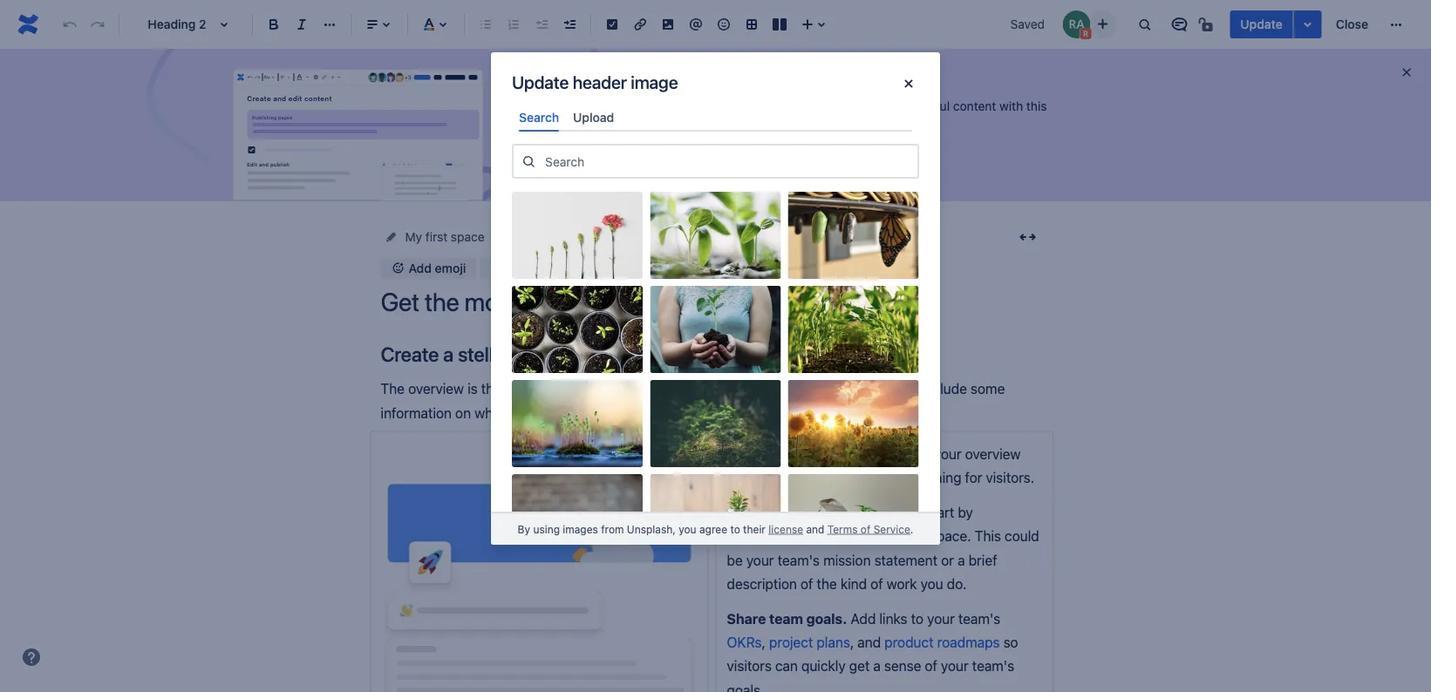 Task type: vqa. For each thing, say whether or not it's contained in the screenshot.
the leftmost "of"
no



Task type: locate. For each thing, give the bounding box(es) containing it.
0 vertical spatial checkbox image
[[312, 70, 320, 84]]

so right roadmaps
[[1004, 635, 1019, 651]]

first left 'page'
[[505, 381, 530, 397]]

numbered list ⌘⇧7 image
[[504, 14, 524, 35]]

1 vertical spatial this
[[975, 528, 1002, 545]]

from
[[601, 523, 624, 536]]

2 vertical spatial header
[[769, 446, 816, 463]]

my first space link right the 'move this page' image
[[405, 227, 485, 248]]

1 horizontal spatial overview
[[515, 343, 593, 367]]

team's inside share team goals. add links to your team's okrs , project plans , and product roadmaps
[[959, 611, 1001, 627]]

1 vertical spatial create
[[381, 343, 439, 367]]

0 horizontal spatial visitors
[[568, 381, 613, 397]]

2 horizontal spatial add
[[851, 611, 876, 627]]

1 vertical spatial so
[[1004, 635, 1019, 651]]

2 vertical spatial team
[[770, 611, 804, 627]]

you inside start by summarizing the purpose of the space. this could be your team's mission statement or a brief description of the kind of work you do.
[[921, 576, 944, 593]]

so inside the overview is the first page visitors will see when they visit your space, so it helps to include some information on what the space is about and what your team is working on.
[[839, 381, 854, 397]]

working
[[768, 405, 817, 421]]

goals. up plans
[[807, 611, 848, 627]]

team down visit
[[719, 405, 751, 421]]

and inside update header image dialog
[[807, 523, 825, 536]]

of down product roadmaps link
[[925, 659, 938, 675]]

add up 'visual'
[[727, 446, 754, 463]]

0 horizontal spatial goals.
[[727, 682, 765, 693]]

1 vertical spatial add
[[727, 446, 754, 463]]

what right on
[[475, 405, 505, 421]]

2 vertical spatial overview
[[966, 446, 1021, 463]]

2 vertical spatial team's
[[973, 659, 1015, 675]]

2 chevron down image from the left
[[304, 70, 312, 84]]

0 horizontal spatial my first space
[[405, 230, 485, 244]]

1 horizontal spatial create
[[381, 343, 439, 367]]

chevron down image left link icon at top
[[304, 70, 312, 84]]

my for 1st my first space link from the right
[[572, 230, 589, 244]]

update
[[1241, 17, 1283, 31], [512, 72, 569, 92]]

0 horizontal spatial create
[[247, 95, 271, 102]]

a inside so visitors can quickly get a sense of your team's goals.
[[874, 659, 881, 675]]

the
[[751, 99, 769, 113], [696, 230, 714, 244], [481, 381, 502, 397], [509, 405, 529, 421], [816, 504, 838, 521], [811, 528, 831, 545], [906, 528, 927, 545], [817, 576, 837, 593]]

of right description at the bottom right
[[801, 576, 814, 593]]

will
[[616, 381, 636, 397]]

content
[[304, 95, 332, 102], [954, 99, 997, 113]]

close
[[1337, 17, 1369, 31]]

edit
[[247, 161, 258, 167]]

quickly
[[802, 659, 846, 675]]

what down when
[[654, 405, 685, 421]]

add inside button
[[508, 261, 531, 275]]

0 horizontal spatial my
[[405, 230, 422, 244]]

image down add image, video, or file
[[631, 72, 678, 92]]

my right the 'move this page' image
[[405, 230, 422, 244]]

1 horizontal spatial goals.
[[807, 611, 848, 627]]

visitors
[[568, 381, 613, 397], [727, 659, 772, 675]]

what up license link
[[779, 504, 812, 521]]

Main content area, start typing to enter text. text field
[[370, 343, 1055, 693]]

chevron down image
[[285, 70, 293, 84]]

0 vertical spatial team's
[[778, 552, 820, 569]]

1 horizontal spatial team
[[770, 611, 804, 627]]

add
[[508, 261, 531, 275], [727, 446, 754, 463], [851, 611, 876, 627]]

image for add header image
[[578, 261, 613, 275]]

include
[[922, 381, 968, 397]]

a right or
[[958, 552, 966, 569]]

you
[[679, 523, 697, 536], [921, 576, 944, 593]]

powerful
[[901, 99, 950, 113]]

1 vertical spatial header
[[534, 261, 575, 275]]

image up urban gardening – raising tomatoes for self support image
[[578, 261, 613, 275]]

your
[[785, 230, 810, 244], [763, 381, 790, 397], [688, 405, 716, 421], [934, 446, 962, 463], [747, 552, 774, 569], [928, 611, 955, 627], [942, 659, 969, 675]]

chevron down image
[[270, 70, 277, 84], [304, 70, 312, 84], [336, 70, 343, 84]]

to right helps
[[906, 381, 919, 397]]

0 horizontal spatial update
[[512, 72, 569, 92]]

is down visit
[[754, 405, 764, 421]]

chevron down image right link icon at top
[[336, 70, 343, 84]]

or
[[942, 552, 955, 569]]

my first space up add header image
[[572, 230, 651, 244]]

to left their
[[731, 523, 741, 536]]

your down they in the bottom of the page
[[688, 405, 716, 421]]

emoji image
[[714, 14, 735, 35]]

0 vertical spatial so
[[839, 381, 854, 397]]

tab list
[[512, 103, 920, 132]]

terms of service link
[[828, 523, 911, 536]]

team up project
[[770, 611, 804, 627]]

sense
[[885, 659, 922, 675]]

welcoming
[[895, 470, 962, 487]]

your inside so visitors can quickly get a sense of your team's goals.
[[942, 659, 969, 675]]

1 horizontal spatial chevron down image
[[304, 70, 312, 84]]

0 horizontal spatial my first space link
[[405, 227, 485, 248]]

team right the out on the right top
[[813, 230, 841, 244]]

1 vertical spatial team
[[719, 405, 751, 421]]

about
[[588, 405, 624, 421]]

dismiss image
[[1401, 65, 1415, 79]]

and up get
[[858, 635, 881, 651]]

my
[[405, 230, 422, 244], [572, 230, 589, 244]]

first right the 'move this page' image
[[426, 230, 448, 244]]

action item image
[[602, 14, 623, 35]]

visitors up about
[[568, 381, 613, 397]]

create up the
[[381, 343, 439, 367]]

to inside the overview is the first page visitors will see when they visit your space, so it helps to include some information on what the space is about and what your team is working on.
[[906, 381, 919, 397]]

1 horizontal spatial add
[[727, 446, 754, 463]]

overview
[[515, 343, 593, 367], [408, 381, 464, 397], [966, 446, 1021, 463]]

1 horizontal spatial so
[[1004, 635, 1019, 651]]

header inside dialog
[[573, 72, 627, 92]]

0 horizontal spatial ,
[[762, 635, 766, 651]]

update for update
[[1241, 17, 1283, 31]]

link image
[[321, 70, 328, 84]]

team's down license link
[[778, 552, 820, 569]]

so up the on.
[[839, 381, 854, 397]]

how a flower grows. image
[[512, 192, 643, 279]]

on
[[456, 405, 471, 421]]

page
[[533, 381, 564, 397]]

2 horizontal spatial overview
[[966, 446, 1021, 463]]

0 horizontal spatial it
[[857, 381, 865, 397]]

images
[[563, 523, 598, 536]]

and down image.
[[812, 470, 835, 487]]

create
[[247, 95, 271, 102], [381, 343, 439, 367]]

layouts image
[[770, 14, 791, 35]]

undo ⌘z image
[[59, 14, 80, 35]]

1 vertical spatial checkbox image
[[245, 143, 259, 157]]

0 vertical spatial visitors
[[568, 381, 613, 397]]

1 horizontal spatial ,
[[851, 635, 854, 651]]

add left links
[[851, 611, 876, 627]]

purpose
[[835, 528, 887, 545]]

chevron down image left align left icon
[[270, 70, 277, 84]]

my up add header image
[[572, 230, 589, 244]]

1 , from the left
[[762, 635, 766, 651]]

this up brief
[[975, 528, 1002, 545]]

this inside start by summarizing the purpose of the space. this could be your team's mission statement or a brief description of the kind of work you do.
[[975, 528, 1002, 545]]

1 vertical spatial it
[[883, 470, 891, 487]]

conifer sapling image
[[650, 381, 781, 468]]

0 vertical spatial overview
[[515, 343, 593, 367]]

0 horizontal spatial image
[[578, 261, 613, 275]]

1 horizontal spatial this
[[975, 528, 1002, 545]]

confluence image
[[14, 10, 42, 38], [14, 10, 42, 38]]

of
[[842, 99, 854, 113], [770, 230, 782, 244], [861, 523, 871, 536], [890, 528, 903, 545], [801, 576, 814, 593], [871, 576, 884, 593], [925, 659, 938, 675]]

2 vertical spatial add
[[851, 611, 876, 627]]

update inside button
[[1241, 17, 1283, 31]]

team inside the overview is the first page visitors will see when they visit your space, so it helps to include some information on what the space is about and what your team is working on.
[[719, 405, 751, 421]]

this
[[1027, 99, 1048, 113]]

using
[[534, 523, 560, 536]]

1 horizontal spatial visitors
[[727, 659, 772, 675]]

your inside share team goals. add links to your team's okrs , project plans , and product roadmaps
[[928, 611, 955, 627]]

your up working on the right of the page
[[763, 381, 790, 397]]

0 horizontal spatial chevron down image
[[270, 70, 277, 84]]

my first space right the 'move this page' image
[[405, 230, 485, 244]]

image inside button
[[578, 261, 613, 275]]

0 vertical spatial to
[[906, 381, 919, 397]]

the inside learn the foundations of making powerful content with this interactive template.
[[751, 99, 769, 113]]

this up makes
[[868, 446, 894, 463]]

team's
[[778, 552, 820, 569], [959, 611, 1001, 627], [973, 659, 1015, 675]]

brief
[[969, 552, 998, 569]]

create inside 'main content area, start typing to enter text.' text field
[[381, 343, 439, 367]]

you left agree
[[679, 523, 697, 536]]

checkbox image up the edit
[[245, 143, 259, 157]]

saved
[[1011, 17, 1045, 31]]

0 horizontal spatial team
[[719, 405, 751, 421]]

unsplash,
[[627, 523, 676, 536]]

1 horizontal spatial image
[[631, 72, 678, 92]]

checkbox image left link icon at top
[[312, 70, 320, 84]]

visual
[[727, 470, 763, 487]]

so
[[839, 381, 854, 397], [1004, 635, 1019, 651]]

header up appeal
[[769, 446, 816, 463]]

bold ⌘b image
[[264, 14, 284, 35]]

1 horizontal spatial you
[[921, 576, 944, 593]]

overview inside "this gives your overview visual appeal and makes it welcoming for visitors."
[[966, 446, 1021, 463]]

update header image
[[512, 72, 678, 92]]

1 vertical spatial update
[[512, 72, 569, 92]]

of right terms
[[861, 523, 871, 536]]

space inside the overview is the first page visitors will see when they visit your space, so it helps to include some information on what the space is about and what your team is working on.
[[533, 405, 570, 421]]

tab list containing search
[[512, 103, 920, 132]]

visitors down okrs link
[[727, 659, 772, 675]]

helps
[[869, 381, 903, 397]]

1 vertical spatial team's
[[959, 611, 1001, 627]]

1 my first space from the left
[[405, 230, 485, 244]]

and
[[273, 95, 286, 102], [259, 161, 269, 167], [627, 405, 651, 421], [812, 470, 835, 487], [807, 523, 825, 536], [858, 635, 881, 651]]

2 horizontal spatial chevron down image
[[336, 70, 343, 84]]

2 horizontal spatial team
[[813, 230, 841, 244]]

update inside dialog
[[512, 72, 569, 92]]

okrs
[[727, 635, 762, 651]]

your up description at the bottom right
[[747, 552, 774, 569]]

1 horizontal spatial update
[[1241, 17, 1283, 31]]

, up get
[[851, 635, 854, 651]]

your up product roadmaps link
[[928, 611, 955, 627]]

and inside the overview is the first page visitors will see when they visit your space, so it helps to include some information on what the space is about and what your team is working on.
[[627, 405, 651, 421]]

of inside update header image dialog
[[861, 523, 871, 536]]

first up add header image
[[592, 230, 614, 244]]

to inside update header image dialog
[[731, 523, 741, 536]]

for
[[966, 470, 983, 487]]

image inside dialog
[[631, 72, 678, 92]]

my first space link
[[405, 227, 485, 248], [572, 227, 651, 248]]

1 vertical spatial you
[[921, 576, 944, 593]]

a left stellar
[[443, 343, 454, 367]]

overview up information
[[408, 381, 464, 397]]

learn the foundations of making powerful content with this interactive template.
[[716, 99, 1048, 131]]

team's up roadmaps
[[959, 611, 1001, 627]]

the up interactive
[[751, 99, 769, 113]]

team's down roadmaps
[[973, 659, 1015, 675]]

chevron down image for text style image
[[270, 70, 277, 84]]

1 horizontal spatial first
[[505, 381, 530, 397]]

header up the upload
[[573, 72, 627, 92]]

Give this page a title text field
[[381, 288, 1044, 317]]

content left 'with'
[[954, 99, 997, 113]]

to inside share team goals. add links to your team's okrs , project plans , and product roadmaps
[[912, 611, 924, 627]]

and down see
[[627, 405, 651, 421]]

overview for create a stellar overview
[[515, 343, 593, 367]]

0 vertical spatial it
[[857, 381, 865, 397]]

1 horizontal spatial my first space
[[572, 230, 651, 244]]

header down "content" link
[[534, 261, 575, 275]]

first
[[426, 230, 448, 244], [592, 230, 614, 244], [505, 381, 530, 397]]

statement
[[875, 552, 938, 569]]

1 horizontal spatial it
[[883, 470, 891, 487]]

2 , from the left
[[851, 635, 854, 651]]

my first space for 1st my first space link from the right
[[572, 230, 651, 244]]

add image, video, or file image
[[658, 14, 679, 35]]

a
[[443, 343, 454, 367], [758, 446, 765, 463], [958, 552, 966, 569], [874, 659, 881, 675]]

0 vertical spatial this
[[868, 446, 894, 463]]

2 my from the left
[[572, 230, 589, 244]]

this gives your overview visual appeal and makes it welcoming for visitors.
[[727, 446, 1035, 487]]

0 horizontal spatial add
[[508, 261, 531, 275]]

and down explain what the space is for.
[[807, 523, 825, 536]]

0 horizontal spatial so
[[839, 381, 854, 397]]

gives
[[898, 446, 931, 463]]

to right links
[[912, 611, 924, 627]]

Search field
[[540, 146, 918, 177]]

a beautiful evening next to a field of sunflowers. image
[[789, 381, 919, 468]]

for.
[[899, 504, 921, 521]]

0 vertical spatial header
[[573, 72, 627, 92]]

you left do.
[[921, 576, 944, 593]]

1 horizontal spatial my
[[572, 230, 589, 244]]

team's inside start by summarizing the purpose of the space. this could be your team's mission statement or a brief description of the kind of work you do.
[[778, 552, 820, 569]]

0 horizontal spatial this
[[868, 446, 894, 463]]

get
[[672, 230, 692, 244]]

update header image dialog
[[491, 52, 941, 693]]

1 vertical spatial image
[[578, 261, 613, 275]]

image icon image
[[491, 261, 505, 275]]

1 vertical spatial overview
[[408, 381, 464, 397]]

it right makes
[[883, 470, 891, 487]]

2 horizontal spatial what
[[779, 504, 812, 521]]

get
[[850, 659, 870, 675]]

your up welcoming
[[934, 446, 962, 463]]

the right get
[[696, 230, 714, 244]]

update left adjust update settings icon
[[1241, 17, 1283, 31]]

1 vertical spatial goals.
[[727, 682, 765, 693]]

a inside start by summarizing the purpose of the space. this could be your team's mission statement or a brief description of the kind of work you do.
[[958, 552, 966, 569]]

do.
[[947, 576, 967, 593]]

your inside start by summarizing the purpose of the space. this could be your team's mission statement or a brief description of the kind of work you do.
[[747, 552, 774, 569]]

0 vertical spatial image
[[631, 72, 678, 92]]

0 vertical spatial add
[[508, 261, 531, 275]]

some
[[971, 381, 1006, 397]]

chevron down image for text color image
[[304, 70, 312, 84]]

1 chevron down image from the left
[[270, 70, 277, 84]]

and inside "this gives your overview visual appeal and makes it welcoming for visitors."
[[812, 470, 835, 487]]

your down product roadmaps link
[[942, 659, 969, 675]]

header for add
[[534, 261, 575, 275]]

could
[[1005, 528, 1040, 545]]

header inside button
[[534, 261, 575, 275]]

3 chevron down image from the left
[[336, 70, 343, 84]]

1 my from the left
[[405, 230, 422, 244]]

0 horizontal spatial overview
[[408, 381, 464, 397]]

you inside update header image dialog
[[679, 523, 697, 536]]

share team goals. add links to your team's okrs , project plans , and product roadmaps
[[727, 611, 1005, 651]]

it left helps
[[857, 381, 865, 397]]

0 horizontal spatial you
[[679, 523, 697, 536]]

update up search
[[512, 72, 569, 92]]

0 vertical spatial update
[[1241, 17, 1283, 31]]

, left project
[[762, 635, 766, 651]]

1 horizontal spatial what
[[654, 405, 685, 421]]

0 vertical spatial you
[[679, 523, 697, 536]]

license link
[[769, 523, 804, 536]]

my first space link up add header image
[[572, 227, 651, 248]]

content down link icon at top
[[304, 95, 332, 102]]

is up service
[[884, 504, 895, 521]]

of left making
[[842, 99, 854, 113]]

of inside so visitors can quickly get a sense of your team's goals.
[[925, 659, 938, 675]]

add for add a header image.
[[727, 446, 754, 463]]

1 vertical spatial visitors
[[727, 659, 772, 675]]

1 horizontal spatial my first space link
[[572, 227, 651, 248]]

1 vertical spatial to
[[731, 523, 741, 536]]

,
[[762, 635, 766, 651], [851, 635, 854, 651]]

redo image
[[254, 70, 261, 84]]

2 my first space from the left
[[572, 230, 651, 244]]

what
[[475, 405, 505, 421], [654, 405, 685, 421], [779, 504, 812, 521]]

the left kind
[[817, 576, 837, 593]]

add right 'image icon'
[[508, 261, 531, 275]]

overview up visitors.
[[966, 446, 1021, 463]]

0 vertical spatial create
[[247, 95, 271, 102]]

0 vertical spatial goals.
[[807, 611, 848, 627]]

create up publishing
[[247, 95, 271, 102]]

checkbox image
[[312, 70, 320, 84], [245, 143, 259, 157]]

1 horizontal spatial content
[[954, 99, 997, 113]]

create for create a stellar overview
[[381, 343, 439, 367]]

update button
[[1231, 10, 1294, 38]]

2 vertical spatial to
[[912, 611, 924, 627]]

overview up 'page'
[[515, 343, 593, 367]]

goals. down okrs link
[[727, 682, 765, 693]]

terms
[[828, 523, 858, 536]]

the up terms
[[816, 504, 838, 521]]

a right get
[[874, 659, 881, 675]]

their
[[744, 523, 766, 536]]

interactive
[[716, 116, 775, 131]]

table image
[[742, 14, 763, 35]]

is
[[468, 381, 478, 397], [574, 405, 584, 421], [754, 405, 764, 421], [884, 504, 895, 521]]

can
[[776, 659, 798, 675]]



Task type: describe. For each thing, give the bounding box(es) containing it.
2 my first space link from the left
[[572, 227, 651, 248]]

italic ⌘i image
[[291, 14, 312, 35]]

move this page image
[[384, 230, 398, 244]]

goals. inside share team goals. add links to your team's okrs , project plans , and product roadmaps
[[807, 611, 848, 627]]

content link
[[506, 227, 551, 248]]

.
[[911, 523, 914, 536]]

with
[[1000, 99, 1024, 113]]

of right the out on the right top
[[770, 230, 782, 244]]

out
[[749, 230, 767, 244]]

create and edit content
[[247, 95, 332, 102]]

image.
[[819, 446, 864, 463]]

goals. inside so visitors can quickly get a sense of your team's goals.
[[727, 682, 765, 693]]

team inside share team goals. add links to your team's okrs , project plans , and product roadmaps
[[770, 611, 804, 627]]

get the most out of your team space link
[[672, 227, 878, 248]]

2010 was a boon year for these butterflies in my garden. i had a dozen chrysalis in all manner of morphs at any one time. in this image you can see the new green chrysalis coloration, one that's about ready to emerge (the clear one), and a butterfly that's already come out. they will hang for hours and dry their wings and are, in fact, quite fragile. image
[[789, 192, 919, 279]]

add header image
[[508, 261, 613, 275]]

a up 'visual'
[[758, 446, 765, 463]]

align left image
[[279, 70, 286, 84]]

project
[[770, 635, 814, 651]]

upload
[[573, 110, 615, 124]]

the down create a stellar overview
[[481, 381, 502, 397]]

it inside the overview is the first page visitors will see when they visit your space, so it helps to include some information on what the space is about and what your team is working on.
[[857, 381, 865, 397]]

add a header image.
[[727, 446, 864, 463]]

outdent ⇧tab image
[[531, 14, 552, 35]]

by
[[518, 523, 531, 536]]

edit
[[289, 95, 302, 102]]

work
[[887, 576, 918, 593]]

license
[[769, 523, 804, 536]]

visitors inside so visitors can quickly get a sense of your team's goals.
[[727, 659, 772, 675]]

be
[[727, 552, 743, 569]]

0 horizontal spatial content
[[304, 95, 332, 102]]

the down for.
[[906, 528, 927, 545]]

indent tab image
[[559, 14, 580, 35]]

ruby anderson image
[[1063, 10, 1091, 38]]

and right the edit
[[259, 161, 269, 167]]

content inside learn the foundations of making powerful content with this interactive template.
[[954, 99, 997, 113]]

urban gardening – raising tomatoes for self support image
[[512, 286, 643, 374]]

roadmaps
[[938, 635, 1000, 651]]

the overview is the first page visitors will see when they visit your space, so it helps to include some information on what the space is about and what your team is working on.
[[381, 381, 1009, 421]]

explain what the space is for.
[[727, 504, 924, 521]]

add for add header image
[[508, 261, 531, 275]]

image for update header image
[[631, 72, 678, 92]]

your inside "this gives your overview visual appeal and makes it welcoming for visitors."
[[934, 446, 962, 463]]

your right the out on the right top
[[785, 230, 810, 244]]

make page full-width image
[[1018, 227, 1039, 248]]

bullet list ⌘⇧8 image
[[476, 14, 497, 35]]

first inside the overview is the first page visitors will see when they visit your space, so it helps to include some information on what the space is about and what your team is working on.
[[505, 381, 530, 397]]

visitors inside the overview is the first page visitors will see when they visit your space, so it helps to include some information on what the space is about and what your team is working on.
[[568, 381, 613, 397]]

and inside share team goals. add links to your team's okrs , project plans , and product roadmaps
[[858, 635, 881, 651]]

chevron down image for 'plus' image
[[336, 70, 343, 84]]

is left about
[[574, 405, 584, 421]]

so inside so visitors can quickly get a sense of your team's goals.
[[1004, 635, 1019, 651]]

when
[[666, 381, 700, 397]]

corn rows image
[[789, 286, 919, 374]]

team's inside so visitors can quickly get a sense of your team's goals.
[[973, 659, 1015, 675]]

stellar
[[458, 343, 511, 367]]

is up on
[[468, 381, 478, 397]]

making
[[857, 99, 898, 113]]

they
[[703, 381, 730, 397]]

confluence icon image
[[236, 72, 246, 82]]

1 horizontal spatial checkbox image
[[312, 70, 320, 84]]

it inside "this gives your overview visual appeal and makes it welcoming for visitors."
[[883, 470, 891, 487]]

okrs link
[[727, 635, 762, 651]]

visit
[[734, 381, 759, 397]]

project plans link
[[770, 635, 851, 651]]

links
[[880, 611, 908, 627]]

explain
[[727, 504, 776, 521]]

of right kind
[[871, 576, 884, 593]]

update for update header image
[[512, 72, 569, 92]]

start by summarizing the purpose of the space. this could be your team's mission statement or a brief description of the kind of work you do.
[[727, 504, 1043, 593]]

adjust update settings image
[[1298, 14, 1319, 35]]

my for 2nd my first space link from the right
[[405, 230, 422, 244]]

service
[[874, 523, 911, 536]]

product
[[885, 635, 934, 651]]

get the most out of your team space
[[672, 230, 878, 244]]

this inside "this gives your overview visual appeal and makes it welcoming for visitors."
[[868, 446, 894, 463]]

close button
[[1326, 10, 1380, 38]]

tab list inside update header image dialog
[[512, 103, 920, 132]]

by using images from unsplash, you agree to their license and terms of service .
[[518, 523, 914, 536]]

my first space for 2nd my first space link from the right
[[405, 230, 485, 244]]

create a stellar overview
[[381, 343, 593, 367]]

learn
[[716, 99, 748, 113]]

0 vertical spatial team
[[813, 230, 841, 244]]

most
[[717, 230, 745, 244]]

agree
[[700, 523, 728, 536]]

product roadmaps link
[[885, 635, 1000, 651]]

header for update
[[573, 72, 627, 92]]

kind
[[841, 576, 867, 593]]

share
[[727, 611, 766, 627]]

text color image
[[295, 70, 305, 84]]

editor close icon image
[[899, 73, 920, 94]]

link image
[[630, 14, 651, 35]]

foundations
[[772, 99, 839, 113]]

the down explain what the space is for.
[[811, 528, 831, 545]]

publishing pages
[[252, 115, 292, 120]]

add inside share team goals. add links to your team's okrs , project plans , and product roadmaps
[[851, 611, 876, 627]]

start
[[924, 504, 955, 521]]

i'm not even sure what these are to be honest but they seemed to be growing from the moss on a neighbours fence. i got super close and did my best to make them look ethereal. in retrospect, i would love to shoot at f8 and increase the dof a little bit more. image
[[512, 381, 643, 468]]

template.
[[778, 116, 832, 131]]

and left edit
[[273, 95, 286, 102]]

plans
[[817, 635, 851, 651]]

space,
[[794, 381, 835, 397]]

undo image
[[247, 70, 254, 84]]

create for create and edit content
[[247, 95, 271, 102]]

text style image
[[263, 70, 271, 84]]

mention image
[[686, 14, 707, 35]]

on.
[[821, 405, 841, 421]]

so visitors can quickly get a sense of your team's goals.
[[727, 635, 1022, 693]]

by
[[958, 504, 974, 521]]

2 horizontal spatial first
[[592, 230, 614, 244]]

1 my first space link from the left
[[405, 227, 485, 248]]

of left . in the bottom of the page
[[890, 528, 903, 545]]

space.
[[930, 528, 972, 545]]

no restrictions image
[[1198, 14, 1218, 35]]

summarizing
[[727, 528, 807, 545]]

visitors.
[[986, 470, 1035, 487]]

header inside 'main content area, start typing to enter text.' text field
[[769, 446, 816, 463]]

content
[[506, 230, 551, 244]]

the
[[381, 381, 405, 397]]

the right on
[[509, 405, 529, 421]]

appeal
[[767, 470, 808, 487]]

information
[[381, 405, 452, 421]]

0 horizontal spatial checkbox image
[[245, 143, 259, 157]]

plus image
[[329, 70, 336, 84]]

description
[[727, 576, 797, 593]]

edit and publish
[[247, 161, 290, 167]]

publishing
[[252, 115, 277, 120]]

0 horizontal spatial first
[[426, 230, 448, 244]]

mission
[[824, 552, 871, 569]]

of inside learn the foundations of making powerful content with this interactive template.
[[842, 99, 854, 113]]

overview inside the overview is the first page visitors will see when they visit your space, so it helps to include some information on what the space is about and what your team is working on.
[[408, 381, 464, 397]]

0 horizontal spatial what
[[475, 405, 505, 421]]

redo ⌘⇧z image
[[87, 14, 108, 35]]

pages
[[278, 115, 292, 120]]

add header image button
[[480, 258, 623, 279]]

see
[[640, 381, 662, 397]]

overview for this gives your overview visual appeal and makes it welcoming for visitors.
[[966, 446, 1021, 463]]

makes
[[839, 470, 880, 487]]



